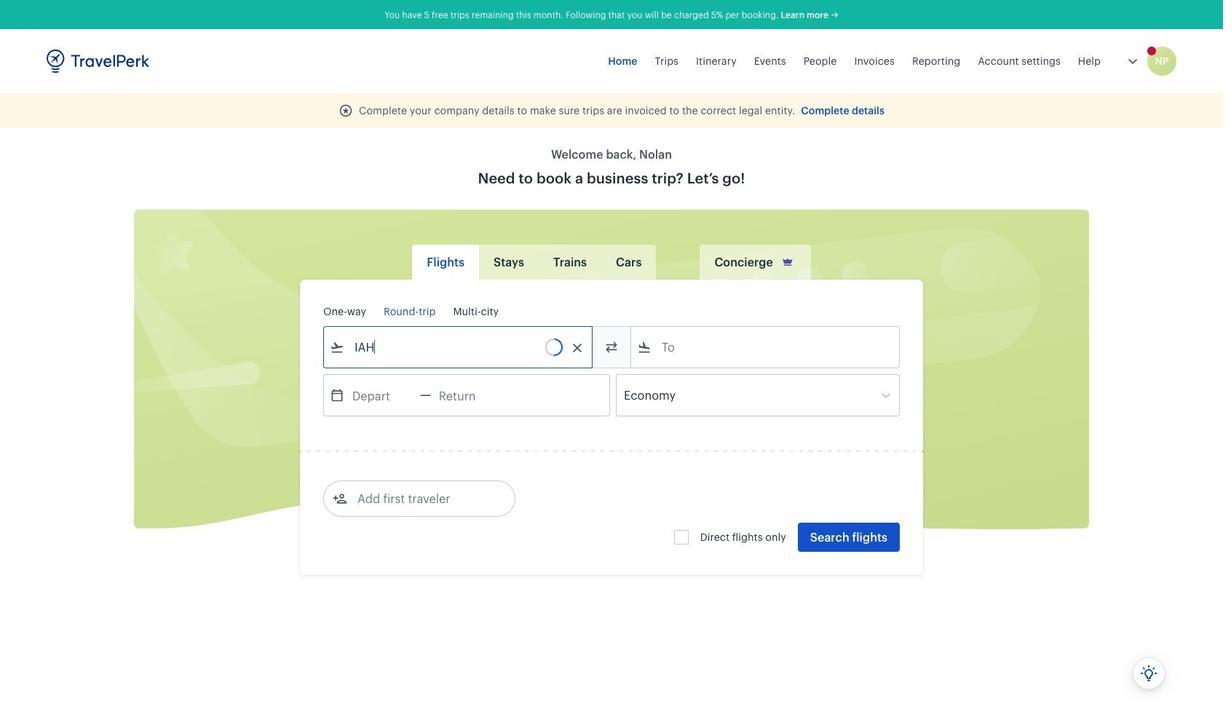 Task type: locate. For each thing, give the bounding box(es) containing it.
Return text field
[[431, 375, 507, 416]]



Task type: describe. For each thing, give the bounding box(es) containing it.
Depart text field
[[344, 375, 420, 416]]

To search field
[[652, 336, 880, 359]]

From search field
[[344, 336, 573, 359]]

Add first traveler search field
[[347, 487, 499, 511]]



Task type: vqa. For each thing, say whether or not it's contained in the screenshot.
Move backward to switch to the previous month. image
no



